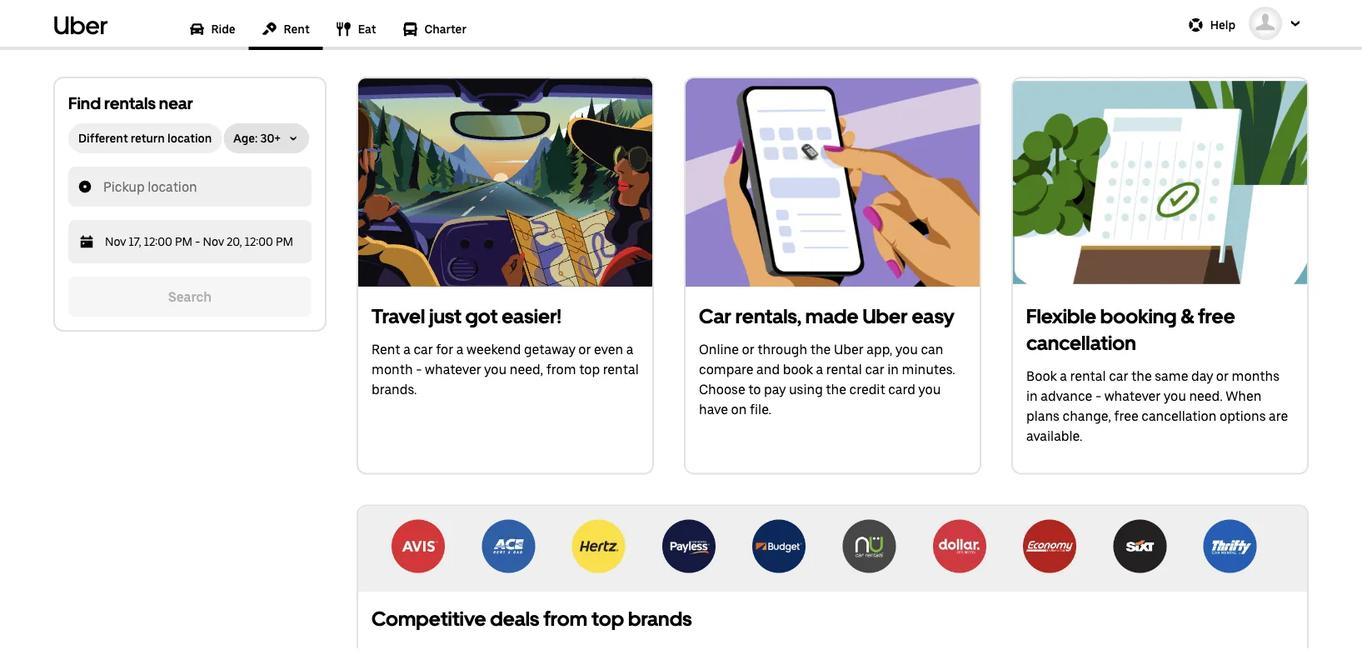Task type: describe. For each thing, give the bounding box(es) containing it.
need.
[[1190, 388, 1223, 404]]

travel just got easier!
[[372, 304, 562, 328]]

or inside online or through the uber app, you can compare and book a rental car in minutes. choose to pay using the credit card you have on file.
[[742, 342, 755, 358]]

4 suppliers.title.us image from the left
[[663, 520, 716, 573]]

whatever for just
[[425, 362, 482, 378]]

have
[[699, 402, 728, 418]]

getaway
[[524, 342, 576, 358]]

near
[[159, 93, 193, 113]]

in inside online or through the uber app, you can compare and book a rental car in minutes. choose to pay using the credit card you have on file.
[[888, 362, 899, 378]]

competitive
[[372, 606, 486, 631]]

brands.
[[372, 382, 417, 398]]

booking
[[1101, 304, 1177, 328]]

a up month
[[404, 342, 411, 358]]

help
[[1211, 18, 1236, 32]]

1 pm from the left
[[175, 235, 192, 249]]

online or through the uber app, you can compare and book a rental car in minutes. choose to pay using the credit card you have on file.
[[699, 342, 956, 418]]

brands
[[628, 606, 692, 631]]

a right even
[[627, 342, 634, 358]]

available.
[[1027, 428, 1083, 444]]

2 nov from the left
[[203, 235, 224, 249]]

easy
[[912, 304, 955, 328]]

app,
[[867, 342, 893, 358]]

file.
[[750, 402, 772, 418]]

2 suppliers.title.us image from the left
[[482, 520, 535, 573]]

free inside book a rental car the same day or months in advance - whatever you need. when plans change, free cancellation options are available.
[[1115, 408, 1139, 424]]

charter
[[425, 22, 467, 36]]

30+
[[260, 131, 281, 145]]

book
[[1027, 368, 1057, 384]]

need,
[[510, 362, 544, 378]]

restaurant image
[[336, 22, 351, 37]]

ride
[[211, 22, 236, 36]]

lifebuoy image
[[1189, 18, 1204, 33]]

3 suppliers.title.us image from the left
[[572, 520, 626, 573]]

for
[[436, 342, 454, 358]]

a inside book a rental car the same day or months in advance - whatever you need. when plans change, free cancellation options are available.
[[1060, 368, 1068, 384]]

you left can
[[896, 342, 918, 358]]

on
[[731, 402, 747, 418]]

0 vertical spatial -
[[195, 235, 200, 249]]

car front image
[[190, 22, 205, 37]]

flexible
[[1027, 304, 1097, 328]]

rental inside rent a car for a weekend getaway or even a month - whatever you need, from top rental brands.
[[603, 362, 639, 378]]

search
[[168, 289, 212, 305]]

rental inside book a rental car the same day or months in advance - whatever you need. when plans change, free cancellation options are available.
[[1071, 368, 1107, 384]]

nov 17, 12:00 pm - nov 20, 12:00 pm
[[105, 235, 293, 249]]

find
[[68, 93, 101, 113]]

1 vertical spatial top
[[592, 606, 624, 631]]

eat
[[358, 22, 376, 36]]

top inside rent a car for a weekend getaway or even a month - whatever you need, from top rental brands.
[[579, 362, 600, 378]]

rent for rent
[[284, 22, 310, 36]]

rentals,
[[736, 304, 802, 328]]

are
[[1269, 408, 1289, 424]]

online
[[699, 342, 739, 358]]

&
[[1181, 304, 1194, 328]]

bus image
[[403, 22, 418, 37]]

car inside online or through the uber app, you can compare and book a rental car in minutes. choose to pay using the credit card you have on file.
[[865, 362, 885, 378]]

1 nov from the left
[[105, 235, 126, 249]]

age: 30+
[[234, 131, 281, 145]]

- for flexible booking & free cancellation
[[1096, 388, 1102, 404]]

2 12:00 from the left
[[245, 235, 273, 249]]

- for travel just got easier!
[[416, 362, 422, 378]]

when
[[1226, 388, 1262, 404]]

same
[[1155, 368, 1189, 384]]

keys car image
[[262, 22, 277, 37]]

car inside book a rental car the same day or months in advance - whatever you need. when plans change, free cancellation options are available.
[[1109, 368, 1129, 384]]

or for flexible booking & free cancellation
[[1217, 368, 1229, 384]]

deals
[[490, 606, 540, 631]]

options
[[1220, 408, 1266, 424]]

location inside different return location button
[[168, 131, 212, 145]]

age:
[[234, 131, 258, 145]]

weekend
[[467, 342, 521, 358]]

8 suppliers.title.us image from the left
[[1024, 520, 1077, 573]]

from inside rent a car for a weekend getaway or even a month - whatever you need, from top rental brands.
[[546, 362, 576, 378]]

pickup
[[103, 179, 145, 195]]



Task type: vqa. For each thing, say whether or not it's contained in the screenshot.
suppliers.title.us image
yes



Task type: locate. For each thing, give the bounding box(es) containing it.
in
[[888, 362, 899, 378], [1027, 388, 1038, 404]]

0 horizontal spatial rental
[[603, 362, 639, 378]]

competitive deals from top brands
[[372, 606, 692, 631]]

12:00 right 20,
[[245, 235, 273, 249]]

1 vertical spatial free
[[1115, 408, 1139, 424]]

whatever
[[425, 362, 482, 378], [1105, 388, 1161, 404]]

1 suppliers.title.us image from the left
[[392, 520, 445, 573]]

uber
[[53, 10, 108, 40], [863, 304, 908, 328], [834, 342, 864, 358]]

pay
[[764, 382, 786, 398]]

0 horizontal spatial nov
[[105, 235, 126, 249]]

1 12:00 from the left
[[144, 235, 172, 249]]

car rentals, made uber easy
[[699, 304, 955, 328]]

1 horizontal spatial free
[[1198, 304, 1236, 328]]

1 horizontal spatial pm
[[276, 235, 293, 249]]

just
[[429, 304, 462, 328]]

0 vertical spatial free
[[1198, 304, 1236, 328]]

in up card
[[888, 362, 899, 378]]

2 horizontal spatial rental
[[1071, 368, 1107, 384]]

5 suppliers.title.us image from the left
[[753, 520, 806, 573]]

uber link
[[53, 0, 108, 50]]

0 vertical spatial in
[[888, 362, 899, 378]]

top left brands
[[592, 606, 624, 631]]

car
[[699, 304, 732, 328]]

month
[[372, 362, 413, 378]]

free right change,
[[1115, 408, 1139, 424]]

1 horizontal spatial 12:00
[[245, 235, 273, 249]]

easier!
[[502, 304, 562, 328]]

- right month
[[416, 362, 422, 378]]

whatever inside rent a car for a weekend getaway or even a month - whatever you need, from top rental brands.
[[425, 362, 482, 378]]

1 horizontal spatial -
[[416, 362, 422, 378]]

from
[[546, 362, 576, 378], [544, 606, 588, 631]]

0 vertical spatial from
[[546, 362, 576, 378]]

cancellation
[[1027, 331, 1137, 355], [1142, 408, 1217, 424]]

rental down even
[[603, 362, 639, 378]]

0 horizontal spatial rent
[[284, 22, 310, 36]]

the up book
[[811, 342, 831, 358]]

whatever down same
[[1105, 388, 1161, 404]]

a up advance
[[1060, 368, 1068, 384]]

book
[[783, 362, 813, 378]]

rentals
[[104, 93, 156, 113]]

rent for rent a car for a weekend getaway or even a month - whatever you need, from top rental brands.
[[372, 342, 401, 358]]

rental up the credit
[[827, 362, 862, 378]]

0 vertical spatial chevron down small image
[[1288, 15, 1304, 32]]

0 horizontal spatial -
[[195, 235, 200, 249]]

0 vertical spatial rent
[[284, 22, 310, 36]]

rent
[[284, 22, 310, 36], [372, 342, 401, 358]]

you inside rent a car for a weekend getaway or even a month - whatever you need, from top rental brands.
[[484, 362, 507, 378]]

free
[[1198, 304, 1236, 328], [1115, 408, 1139, 424]]

1 vertical spatial -
[[416, 362, 422, 378]]

0 vertical spatial cancellation
[[1027, 331, 1137, 355]]

using
[[789, 382, 823, 398]]

search button
[[68, 277, 312, 317]]

made
[[806, 304, 859, 328]]

1 vertical spatial from
[[544, 606, 588, 631]]

location
[[168, 131, 212, 145], [148, 179, 197, 195]]

different
[[78, 131, 128, 145]]

0 vertical spatial whatever
[[425, 362, 482, 378]]

0 horizontal spatial cancellation
[[1027, 331, 1137, 355]]

or for travel just got easier!
[[579, 342, 591, 358]]

chevron down small image right steph image
[[1288, 15, 1304, 32]]

you down minutes.
[[919, 382, 941, 398]]

rental up advance
[[1071, 368, 1107, 384]]

from right deals
[[544, 606, 588, 631]]

whatever down for
[[425, 362, 482, 378]]

0 vertical spatial top
[[579, 362, 600, 378]]

rent a car for a weekend getaway or even a month - whatever you need, from top rental brands.
[[372, 342, 639, 398]]

0 vertical spatial location
[[168, 131, 212, 145]]

20,
[[227, 235, 242, 249]]

in inside book a rental car the same day or months in advance - whatever you need. when plans change, free cancellation options are available.
[[1027, 388, 1038, 404]]

2 horizontal spatial or
[[1217, 368, 1229, 384]]

in down the 'book'
[[1027, 388, 1038, 404]]

advance
[[1041, 388, 1093, 404]]

6 suppliers.title.us image from the left
[[843, 520, 896, 573]]

car inside rent a car for a weekend getaway or even a month - whatever you need, from top rental brands.
[[414, 342, 433, 358]]

day
[[1192, 368, 1214, 384]]

1 horizontal spatial or
[[742, 342, 755, 358]]

1 vertical spatial location
[[148, 179, 197, 195]]

the inside book a rental car the same day or months in advance - whatever you need. when plans change, free cancellation options are available.
[[1132, 368, 1152, 384]]

car left for
[[414, 342, 433, 358]]

even
[[594, 342, 624, 358]]

-
[[195, 235, 200, 249], [416, 362, 422, 378], [1096, 388, 1102, 404]]

0 horizontal spatial chevron down small image
[[288, 133, 299, 144]]

rental
[[603, 362, 639, 378], [827, 362, 862, 378], [1071, 368, 1107, 384]]

different return location
[[78, 131, 212, 145]]

or
[[579, 342, 591, 358], [742, 342, 755, 358], [1217, 368, 1229, 384]]

- inside rent a car for a weekend getaway or even a month - whatever you need, from top rental brands.
[[416, 362, 422, 378]]

- up change,
[[1096, 388, 1102, 404]]

1 horizontal spatial nov
[[203, 235, 224, 249]]

you
[[896, 342, 918, 358], [484, 362, 507, 378], [919, 382, 941, 398], [1164, 388, 1187, 404]]

or right day
[[1217, 368, 1229, 384]]

rent right keys car icon
[[284, 22, 310, 36]]

1 horizontal spatial chevron down small image
[[1288, 15, 1304, 32]]

pm
[[175, 235, 192, 249], [276, 235, 293, 249]]

location down near
[[168, 131, 212, 145]]

the
[[811, 342, 831, 358], [1132, 368, 1152, 384], [826, 382, 847, 398]]

travel
[[372, 304, 425, 328]]

9 suppliers.title.us image from the left
[[1114, 520, 1167, 573]]

find rentals near
[[68, 93, 193, 113]]

cancellation down the need.
[[1142, 408, 1217, 424]]

radio button selected image
[[78, 180, 92, 193]]

or right online
[[742, 342, 755, 358]]

cancellation inside book a rental car the same day or months in advance - whatever you need. when plans change, free cancellation options are available.
[[1142, 408, 1217, 424]]

suppliers.title.us image
[[392, 520, 445, 573], [482, 520, 535, 573], [572, 520, 626, 573], [663, 520, 716, 573], [753, 520, 806, 573], [843, 520, 896, 573], [933, 520, 987, 573], [1024, 520, 1077, 573], [1114, 520, 1167, 573], [1204, 520, 1257, 573]]

or inside book a rental car the same day or months in advance - whatever you need. when plans change, free cancellation options are available.
[[1217, 368, 1229, 384]]

1 horizontal spatial rent
[[372, 342, 401, 358]]

car down flexible booking & free cancellation
[[1109, 368, 1129, 384]]

0 horizontal spatial 12:00
[[144, 235, 172, 249]]

1 horizontal spatial in
[[1027, 388, 1038, 404]]

12:00 right 17,
[[144, 235, 172, 249]]

1 vertical spatial whatever
[[1105, 388, 1161, 404]]

got
[[466, 304, 498, 328]]

1 horizontal spatial car
[[865, 362, 885, 378]]

a
[[404, 342, 411, 358], [457, 342, 464, 358], [627, 342, 634, 358], [816, 362, 824, 378], [1060, 368, 1068, 384]]

1 horizontal spatial cancellation
[[1142, 408, 1217, 424]]

0 horizontal spatial car
[[414, 342, 433, 358]]

- left 20,
[[195, 235, 200, 249]]

nov left 17,
[[105, 235, 126, 249]]

uber inside online or through the uber app, you can compare and book a rental car in minutes. choose to pay using the credit card you have on file.
[[834, 342, 864, 358]]

flexible booking & free cancellation
[[1027, 304, 1236, 355]]

you down weekend
[[484, 362, 507, 378]]

whatever inside book a rental car the same day or months in advance - whatever you need. when plans change, free cancellation options are available.
[[1105, 388, 1161, 404]]

from down getaway
[[546, 362, 576, 378]]

whatever for booking
[[1105, 388, 1161, 404]]

a right book
[[816, 362, 824, 378]]

rent inside rent a car for a weekend getaway or even a month - whatever you need, from top rental brands.
[[372, 342, 401, 358]]

0 horizontal spatial in
[[888, 362, 899, 378]]

rental inside online or through the uber app, you can compare and book a rental car in minutes. choose to pay using the credit card you have on file.
[[827, 362, 862, 378]]

months
[[1232, 368, 1280, 384]]

credit
[[850, 382, 886, 398]]

2 horizontal spatial car
[[1109, 368, 1129, 384]]

0 horizontal spatial whatever
[[425, 362, 482, 378]]

1 horizontal spatial whatever
[[1105, 388, 1161, 404]]

1 vertical spatial in
[[1027, 388, 1038, 404]]

car
[[414, 342, 433, 358], [865, 362, 885, 378], [1109, 368, 1129, 384]]

choose
[[699, 382, 746, 398]]

chevron down small image right 30+
[[288, 133, 299, 144]]

chevron down small image
[[1288, 15, 1304, 32], [288, 133, 299, 144]]

or inside rent a car for a weekend getaway or even a month - whatever you need, from top rental brands.
[[579, 342, 591, 358]]

you inside book a rental car the same day or months in advance - whatever you need. when plans change, free cancellation options are available.
[[1164, 388, 1187, 404]]

0 horizontal spatial free
[[1115, 408, 1139, 424]]

7 suppliers.title.us image from the left
[[933, 520, 987, 573]]

1 vertical spatial rent
[[372, 342, 401, 358]]

17,
[[129, 235, 141, 249]]

2 vertical spatial uber
[[834, 342, 864, 358]]

can
[[921, 342, 944, 358]]

return
[[131, 131, 165, 145]]

0 vertical spatial uber
[[53, 10, 108, 40]]

- inside book a rental car the same day or months in advance - whatever you need. when plans change, free cancellation options are available.
[[1096, 388, 1102, 404]]

through
[[758, 342, 808, 358]]

card
[[889, 382, 916, 398]]

nov left 20,
[[203, 235, 224, 249]]

cancellation inside flexible booking & free cancellation
[[1027, 331, 1137, 355]]

a right for
[[457, 342, 464, 358]]

2 vertical spatial -
[[1096, 388, 1102, 404]]

0 horizontal spatial or
[[579, 342, 591, 358]]

the right using
[[826, 382, 847, 398]]

cancellation down flexible
[[1027, 331, 1137, 355]]

10 suppliers.title.us image from the left
[[1204, 520, 1257, 573]]

rent up month
[[372, 342, 401, 358]]

free right &
[[1198, 304, 1236, 328]]

nov
[[105, 235, 126, 249], [203, 235, 224, 249]]

minutes.
[[902, 362, 956, 378]]

top down even
[[579, 362, 600, 378]]

pm right 17,
[[175, 235, 192, 249]]

free inside flexible booking & free cancellation
[[1198, 304, 1236, 328]]

car down app,
[[865, 362, 885, 378]]

12:00
[[144, 235, 172, 249], [245, 235, 273, 249]]

calendar image
[[80, 235, 93, 248]]

2 pm from the left
[[276, 235, 293, 249]]

0 horizontal spatial pm
[[175, 235, 192, 249]]

1 horizontal spatial rental
[[827, 362, 862, 378]]

compare
[[699, 362, 754, 378]]

1 vertical spatial chevron down small image
[[288, 133, 299, 144]]

change,
[[1063, 408, 1112, 424]]

uber up app,
[[863, 304, 908, 328]]

top
[[579, 362, 600, 378], [592, 606, 624, 631]]

uber left app,
[[834, 342, 864, 358]]

book a rental car the same day or months in advance - whatever you need. when plans change, free cancellation options are available.
[[1027, 368, 1289, 444]]

location right pickup
[[148, 179, 197, 195]]

uber up find
[[53, 10, 108, 40]]

to
[[749, 382, 761, 398]]

1 vertical spatial uber
[[863, 304, 908, 328]]

a inside online or through the uber app, you can compare and book a rental car in minutes. choose to pay using the credit card you have on file.
[[816, 362, 824, 378]]

steph image
[[1249, 7, 1283, 40]]

the left same
[[1132, 368, 1152, 384]]

pickup location
[[103, 179, 197, 195]]

1 vertical spatial cancellation
[[1142, 408, 1217, 424]]

2 horizontal spatial -
[[1096, 388, 1102, 404]]

plans
[[1027, 408, 1060, 424]]

you down same
[[1164, 388, 1187, 404]]

and
[[757, 362, 780, 378]]

different return location button
[[68, 123, 222, 153]]

or left even
[[579, 342, 591, 358]]

pm right 20,
[[276, 235, 293, 249]]



